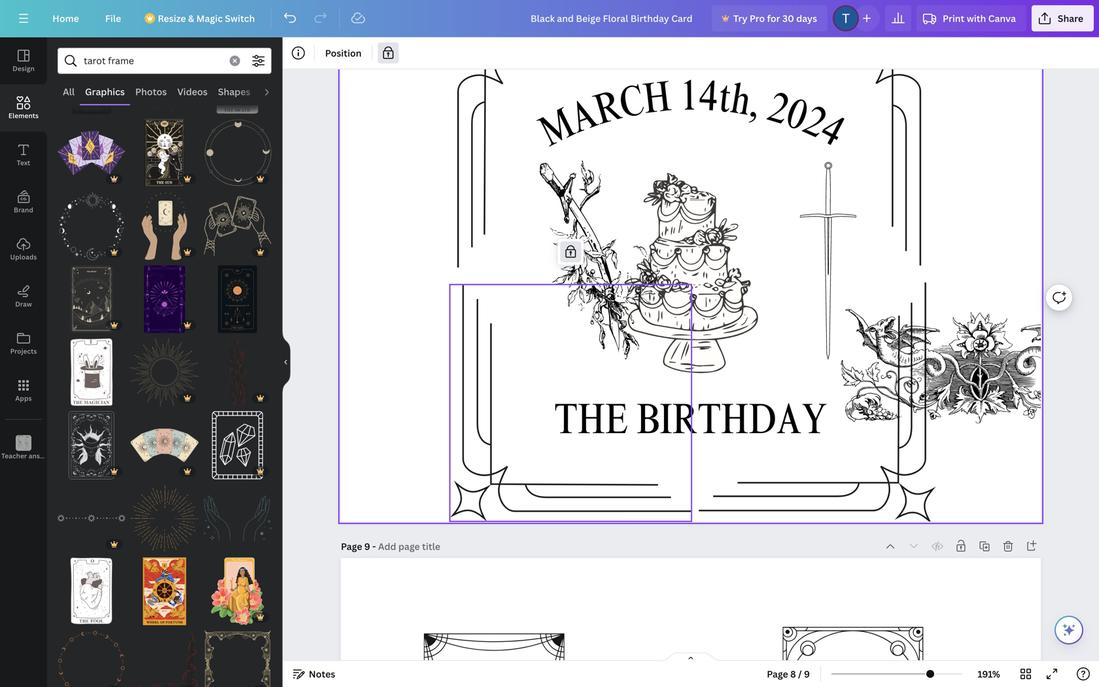 Task type: vqa. For each thing, say whether or not it's contained in the screenshot.
rightmost first
no



Task type: describe. For each thing, give the bounding box(es) containing it.
days
[[797, 12, 818, 25]]

home
[[52, 12, 79, 25]]

celestial frame line image
[[204, 631, 272, 687]]

celestial border sun line frame image
[[131, 338, 199, 406]]

teacher answer keys
[[1, 452, 68, 461]]

canva assistant image
[[1062, 623, 1078, 638]]

30
[[783, 12, 795, 25]]

notes button
[[288, 664, 341, 685]]

file
[[105, 12, 121, 25]]

draw
[[15, 300, 32, 309]]

brand button
[[0, 179, 47, 226]]

cosmic vintage sun moon and stars image
[[131, 46, 199, 114]]

tarot card image
[[131, 265, 199, 333]]

try pro for 30 days
[[734, 12, 818, 25]]

position button
[[320, 43, 367, 64]]

the sun tarot card illustration image
[[131, 119, 199, 187]]

position
[[325, 47, 362, 59]]

the empress tarot image
[[204, 558, 272, 626]]

elements
[[8, 111, 39, 120]]

share
[[1059, 12, 1084, 25]]

draw button
[[0, 273, 47, 320]]

projects
[[10, 347, 37, 356]]

Design title text field
[[520, 5, 707, 31]]

print with canva
[[943, 12, 1017, 25]]

tarot card with hands image
[[131, 192, 199, 260]]

show pages image
[[660, 652, 723, 663]]

switch
[[225, 12, 255, 25]]

apps
[[15, 394, 32, 403]]

page for page 8 / 9
[[767, 668, 789, 681]]

all
[[63, 85, 75, 98]]

pro
[[750, 12, 766, 25]]

shapes button
[[213, 79, 256, 104]]

with
[[967, 12, 987, 25]]

audio button
[[256, 79, 293, 104]]

photos
[[135, 85, 167, 98]]

cosmic vintage star burst image
[[131, 485, 199, 553]]

;
[[23, 453, 24, 460]]

keys
[[53, 452, 68, 461]]

sun tarot card illustration image
[[204, 265, 272, 333]]

share button
[[1032, 5, 1095, 31]]

audio
[[261, 85, 287, 98]]

Page title text field
[[378, 540, 442, 553]]

notes
[[309, 668, 336, 681]]

main menu bar
[[0, 0, 1100, 37]]

resize & magic switch
[[158, 12, 255, 25]]

graphics
[[85, 85, 125, 98]]

hand drawn tarot card for death illustration image
[[204, 46, 272, 114]]

/
[[799, 668, 802, 681]]

magic
[[196, 12, 223, 25]]

-
[[373, 540, 376, 553]]

home link
[[42, 5, 90, 31]]

design button
[[0, 37, 47, 84]]



Task type: locate. For each thing, give the bounding box(es) containing it.
uploads button
[[0, 226, 47, 273]]

photos button
[[130, 79, 172, 104]]

hand drawn tarot card for the fool illustration image
[[58, 558, 125, 626]]

mystical monoline circle frame image
[[204, 119, 272, 187]]

design
[[13, 64, 35, 73]]

moon tarot card illustration image
[[58, 46, 125, 114]]

9 left -
[[365, 540, 371, 553]]

&
[[188, 12, 194, 25]]

apps button
[[0, 367, 47, 414]]

videos button
[[172, 79, 213, 104]]

canva
[[989, 12, 1017, 25]]

page 9 -
[[341, 540, 378, 553]]

print with canva button
[[917, 5, 1027, 31]]

tarot card illustration image
[[58, 265, 125, 333]]

all button
[[58, 79, 80, 104]]

page left -
[[341, 540, 362, 553]]

0 vertical spatial 9
[[365, 540, 371, 553]]

page
[[341, 540, 362, 553], [767, 668, 789, 681]]

dark fantasy, frame border, frame corner, frame edge wands 2 colors vector image
[[131, 631, 199, 687]]

videos
[[177, 85, 208, 98]]

0 vertical spatial page
[[341, 540, 362, 553]]

file button
[[95, 5, 132, 31]]

9
[[365, 540, 371, 553], [805, 668, 811, 681]]

9 inside button
[[805, 668, 811, 681]]

hand drawn tarot card for the magician illustration image
[[58, 338, 125, 406]]

for
[[768, 12, 781, 25]]

try
[[734, 12, 748, 25]]

resize
[[158, 12, 186, 25]]

answer
[[29, 452, 52, 461]]

page inside button
[[767, 668, 789, 681]]

page 8 / 9
[[767, 668, 811, 681]]

uploads
[[10, 253, 37, 262]]

page for page 9 -
[[341, 540, 362, 553]]

birthday
[[637, 403, 828, 445]]

tarot card spreads image
[[131, 412, 199, 479]]

Search elements search field
[[84, 48, 222, 73]]

shapes
[[218, 85, 251, 98]]

side panel tab list
[[0, 37, 68, 472]]

hide image
[[282, 331, 291, 394]]

1 vertical spatial 9
[[805, 668, 811, 681]]

1 vertical spatial page
[[767, 668, 789, 681]]

elements button
[[0, 84, 47, 132]]

resize & magic switch button
[[137, 5, 266, 31]]

1 horizontal spatial page
[[767, 668, 789, 681]]

191%
[[978, 668, 1001, 681]]

page left 8
[[767, 668, 789, 681]]

brand
[[14, 206, 33, 214]]

page 8 / 9 button
[[762, 664, 816, 685]]

the
[[555, 403, 629, 445]]

1
[[680, 79, 700, 122]]

8
[[791, 668, 797, 681]]

cosmic vintage hands open image
[[204, 485, 272, 553]]

the birthday
[[555, 403, 828, 445]]

dark fantasy, frame border, frame corner, frame edge ivy 2 colors vector image
[[204, 338, 272, 406]]

try pro for 30 days button
[[712, 5, 828, 31]]

round celestial frame image
[[58, 631, 125, 687]]

text
[[17, 158, 30, 167]]

graphics button
[[80, 79, 130, 104]]

a hand holding two tarot cards image
[[204, 192, 272, 260]]

projects button
[[0, 320, 47, 367]]

0 horizontal spatial 9
[[365, 540, 371, 553]]

1 horizontal spatial 9
[[805, 668, 811, 681]]

wheel of fortune tarot card image
[[131, 558, 199, 626]]

191% button
[[968, 664, 1011, 685]]

group
[[58, 46, 125, 114], [131, 46, 199, 114], [204, 46, 272, 114], [58, 111, 125, 187], [131, 111, 199, 187], [204, 111, 272, 187], [58, 184, 125, 260], [131, 184, 199, 260], [204, 184, 272, 260], [58, 258, 125, 333], [131, 258, 199, 333], [204, 258, 272, 333], [58, 331, 125, 406], [131, 331, 199, 406], [204, 331, 272, 406], [58, 404, 125, 479], [131, 404, 199, 479], [204, 404, 272, 479], [58, 477, 125, 553], [131, 477, 199, 553], [204, 477, 272, 553], [58, 550, 125, 626], [131, 550, 199, 626], [204, 550, 272, 626], [58, 623, 125, 687], [131, 623, 199, 687], [204, 623, 272, 687]]

teacher
[[1, 452, 27, 461]]

hand drawn tarot cards image
[[58, 119, 125, 187]]

0 horizontal spatial page
[[341, 540, 362, 553]]

print
[[943, 12, 965, 25]]

9 right "/"
[[805, 668, 811, 681]]

text button
[[0, 132, 47, 179]]



